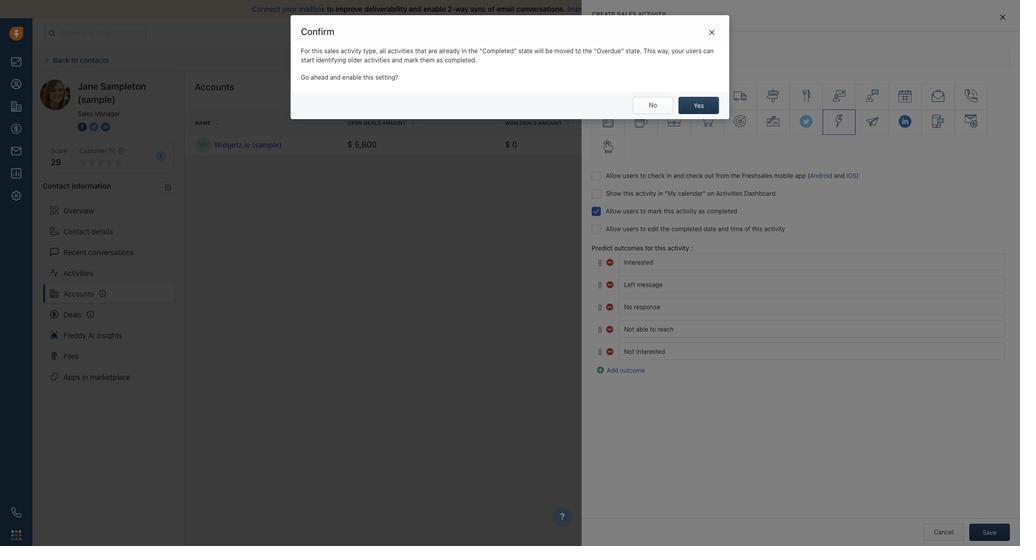 Task type: vqa. For each thing, say whether or not it's contained in the screenshot.
topmost 16
no



Task type: describe. For each thing, give the bounding box(es) containing it.
$ 0
[[505, 140, 518, 150]]

ui drag handle image for 1st minus filled icon from the bottom
[[597, 349, 603, 356]]

mark inside tab panel
[[648, 208, 663, 215]]

days
[[797, 29, 810, 36]]

connect your mailbox link
[[252, 5, 327, 13]]

contacted
[[678, 120, 711, 126]]

last
[[663, 120, 677, 126]]

them
[[420, 56, 435, 64]]

the left "overdue"
[[583, 47, 592, 55]]

connect your mailbox to improve deliverability and enable 2-way sync of email conversations. import all your sales data so you don't have to start from scratch.
[[252, 5, 787, 13]]

to inside for this sales activity type, all activities that are already in the "completed" state will be moved to the "overdue" state. this way, your users can start identifying older activities and mark them as completed.
[[576, 47, 581, 55]]

deals for won
[[520, 120, 537, 126]]

the right "edit"
[[661, 226, 670, 233]]

allow for allow users to mark this activity as completed
[[606, 208, 622, 215]]

29 button
[[51, 158, 61, 167]]

tab panel containing create sales activity
[[582, 0, 1021, 547]]

add account
[[969, 87, 1005, 94]]

recent conversations
[[63, 248, 134, 257]]

email
[[623, 56, 638, 64]]

go ahead and enable this setting?
[[301, 74, 399, 81]]

Search your CRM... text field
[[45, 25, 146, 42]]

the up completed.
[[469, 47, 478, 55]]

apps in marketplace
[[63, 373, 130, 382]]

on
[[708, 190, 715, 198]]

widgetz.io (sample) link
[[214, 140, 337, 150]]

in left 21 at the top of page
[[783, 29, 788, 36]]

(
[[808, 172, 811, 180]]

overview
[[63, 206, 94, 215]]

$ for $ 5,600
[[348, 140, 353, 150]]

call button
[[649, 52, 680, 69]]

in right apps
[[82, 373, 88, 382]]

can
[[704, 47, 714, 55]]

send email image
[[920, 29, 927, 37]]

and inside for this sales activity type, all activities that are already in the "completed" state will be moved to the "overdue" state. this way, your users can start identifying older activities and mark them as completed.
[[392, 56, 403, 64]]

so
[[654, 5, 662, 13]]

sampleton
[[100, 81, 146, 92]]

to right have
[[715, 5, 722, 13]]

customer fit
[[80, 147, 115, 155]]

contact details
[[63, 227, 113, 236]]

explore
[[829, 29, 851, 37]]

information
[[72, 182, 111, 191]]

for this sales activity type, all activities that are already in the "completed" state will be moved to the "overdue" state. this way, your users can start identifying older activities and mark them as completed.
[[301, 47, 714, 64]]

import all your sales data link
[[568, 5, 654, 13]]

predict outcomes for this activity :
[[592, 245, 693, 253]]

way
[[456, 5, 469, 13]]

manager
[[95, 110, 120, 118]]

available.
[[507, 56, 534, 64]]

:
[[691, 245, 693, 253]]

allow for allow users to edit the completed date and time of this activity
[[606, 226, 622, 233]]

contacts inside back to contacts link
[[80, 56, 109, 64]]

contact information
[[43, 182, 111, 191]]

"completed"
[[480, 47, 517, 55]]

ui drag handle image for third minus filled image from the bottom of the page
[[597, 282, 603, 289]]

amount for open deals amount
[[383, 120, 406, 126]]

(sample) inside jane sampleton (sample) sales manager
[[78, 94, 116, 105]]

twitter circled image
[[89, 122, 99, 133]]

show
[[606, 190, 622, 198]]

connect
[[252, 5, 281, 13]]

0 vertical spatial of
[[488, 5, 495, 13]]

to right mailbox
[[327, 5, 334, 13]]

and right deliverability
[[409, 5, 422, 13]]

give
[[592, 41, 605, 48]]

activity left the "a"
[[638, 41, 660, 48]]

)
[[857, 172, 860, 180]]

create sales activity
[[592, 11, 666, 18]]

ios
[[847, 172, 857, 180]]

activities inside tab panel
[[717, 190, 743, 198]]

conversations
[[88, 248, 134, 257]]

$ 5,600
[[348, 140, 377, 150]]

older
[[348, 56, 363, 64]]

from inside tab panel
[[716, 172, 730, 180]]

your left mailbox
[[282, 5, 297, 13]]

and right ahead
[[330, 74, 341, 81]]

add outcome
[[607, 367, 646, 375]]

open deals amount
[[348, 120, 406, 126]]

1 horizontal spatial accounts
[[195, 82, 234, 92]]

the left freshsales
[[731, 172, 741, 180]]

activity inside for this sales activity type, all activities that are already in the "completed" state will be moved to the "overdue" state. this way, your users can start identifying older activities and mark them as completed.
[[341, 47, 362, 55]]

yes
[[694, 102, 705, 110]]

1 check from the left
[[648, 172, 665, 180]]

users inside for this sales activity type, all activities that are already in the "completed" state will be moved to the "overdue" state. this way, your users can start identifying older activities and mark them as completed.
[[687, 47, 702, 55]]

email
[[497, 5, 515, 13]]

are
[[428, 47, 438, 55]]

way,
[[658, 47, 670, 55]]

jane
[[78, 81, 98, 92]]

amount for won deals amount
[[539, 120, 562, 126]]

explore plans
[[829, 29, 868, 37]]

go
[[301, 74, 309, 81]]

what's new image
[[947, 30, 954, 37]]

predict
[[592, 245, 613, 253]]

mailbox
[[299, 5, 325, 13]]

moved
[[555, 47, 574, 55]]

related
[[821, 119, 845, 126]]

activity down show this activity in "my calendar" on activities dashboard
[[676, 208, 697, 215]]

0 vertical spatial completed
[[707, 208, 738, 215]]

facebook circled image
[[78, 122, 87, 133]]

refresh.
[[559, 56, 581, 64]]

call
[[664, 56, 675, 64]]

mark inside for this sales activity type, all activities that are already in the "completed" state will be moved to the "overdue" state. this way, your users can start identifying older activities and mark them as completed.
[[404, 56, 419, 64]]

call link
[[649, 52, 680, 69]]

back
[[53, 56, 69, 64]]

freddy ai insights
[[63, 331, 122, 340]]

app
[[796, 172, 807, 180]]

that
[[415, 47, 427, 55]]

save button
[[970, 525, 1011, 542]]

plus filled image
[[597, 366, 605, 374]]

and left ios
[[835, 172, 845, 180]]

allow users to edit the completed date and time of this activity
[[606, 226, 786, 233]]

data
[[637, 5, 652, 13]]

dialog containing create sales activity
[[582, 0, 1021, 547]]

2 check from the left
[[686, 172, 704, 180]]

details
[[91, 227, 113, 236]]

2 minus filled image from the top
[[607, 303, 615, 311]]

in left "my at the top right of page
[[658, 190, 664, 198]]

mobile
[[775, 172, 794, 180]]

0 vertical spatial from
[[741, 5, 757, 13]]

widgetz.io (sample)
[[214, 141, 282, 149]]

and up "my at the top right of page
[[674, 172, 685, 180]]

deals for open
[[364, 120, 381, 126]]

your right import on the right top of the page
[[601, 5, 616, 13]]

email button
[[607, 52, 644, 69]]

already
[[439, 47, 460, 55]]

5,600
[[355, 140, 377, 150]]

outcomes
[[615, 245, 644, 253]]

linkedin circled image
[[101, 122, 110, 133]]

3 minus filled image from the top
[[607, 325, 615, 333]]

deliverability
[[365, 5, 407, 13]]

sms
[[717, 56, 730, 64]]

to up allow users to mark this activity as completed
[[641, 172, 647, 180]]

be
[[546, 47, 553, 55]]

save
[[983, 530, 997, 537]]

dashboard
[[745, 190, 776, 198]]

all inside for this sales activity type, all activities that are already in the "completed" state will be moved to the "overdue" state. this way, your users can start identifying older activities and mark them as completed.
[[380, 47, 386, 55]]

1 minus filled image from the top
[[607, 258, 615, 266]]



Task type: locate. For each thing, give the bounding box(es) containing it.
time inside tab panel
[[731, 226, 743, 233]]

enable
[[424, 5, 446, 13], [343, 74, 362, 81]]

your inside for this sales activity type, all activities that are already in the "completed" state will be moved to the "overdue" state. this way, your users can start identifying older activities and mark them as completed.
[[672, 47, 685, 55]]

apps
[[63, 373, 80, 382]]

start right have
[[724, 5, 740, 13]]

0 horizontal spatial start
[[301, 56, 314, 64]]

1 horizontal spatial add
[[969, 87, 980, 94]]

time right contacted
[[712, 120, 725, 126]]

date
[[704, 226, 717, 233]]

contact for contact details
[[63, 227, 90, 236]]

1 horizontal spatial start
[[724, 5, 740, 13]]

name
[[667, 41, 683, 48]]

create
[[592, 11, 616, 18]]

contact for contact information
[[43, 182, 70, 191]]

1 horizontal spatial from
[[741, 5, 757, 13]]

edit
[[648, 226, 659, 233]]

calendar"
[[678, 190, 706, 198]]

check left out
[[686, 172, 704, 180]]

0 horizontal spatial accounts
[[63, 290, 94, 298]]

0 horizontal spatial (sample)
[[78, 94, 116, 105]]

users for mark
[[623, 208, 639, 215]]

0 horizontal spatial time
[[712, 120, 725, 126]]

1 vertical spatial completed
[[672, 226, 702, 233]]

to up predict outcomes for this activity :
[[641, 208, 647, 215]]

0 vertical spatial minus filled image
[[607, 280, 615, 288]]

as up allow users to edit the completed date and time of this activity
[[699, 208, 706, 215]]

1 vertical spatial enable
[[343, 74, 362, 81]]

1 horizontal spatial as
[[699, 208, 706, 215]]

1 horizontal spatial $
[[505, 140, 510, 150]]

from right out
[[716, 172, 730, 180]]

minus filled image
[[607, 280, 615, 288], [607, 303, 615, 311], [607, 325, 615, 333]]

all right type,
[[380, 47, 386, 55]]

ios link
[[847, 172, 857, 180]]

related contacts
[[821, 119, 875, 126]]

amount right won
[[539, 120, 562, 126]]

add account button
[[954, 82, 1011, 100]]

0 vertical spatial mark
[[404, 56, 419, 64]]

2 amount from the left
[[539, 120, 562, 126]]

1 vertical spatial allow
[[606, 208, 622, 215]]

1 ui drag handle image from the top
[[597, 282, 603, 289]]

to up refresh.
[[576, 47, 581, 55]]

last contacted time
[[663, 120, 725, 126]]

recent
[[63, 248, 86, 257]]

ui drag handle image
[[597, 259, 603, 267], [597, 304, 603, 312]]

1 vertical spatial start
[[301, 56, 314, 64]]

1 horizontal spatial of
[[745, 226, 751, 233]]

mng settings image
[[165, 184, 172, 191]]

confirm
[[301, 26, 335, 37]]

2 vertical spatial allow
[[606, 226, 622, 233]]

and right 'date'
[[719, 226, 729, 233]]

import
[[568, 5, 590, 13]]

0 vertical spatial contact
[[43, 182, 70, 191]]

1 vertical spatial as
[[699, 208, 706, 215]]

0 vertical spatial ui drag handle image
[[597, 259, 603, 267]]

2 ui drag handle image from the top
[[597, 326, 603, 334]]

start inside for this sales activity type, all activities that are already in the "completed" state will be moved to the "overdue" state. this way, your users can start identifying older activities and mark them as completed.
[[301, 56, 314, 64]]

activities left that
[[388, 47, 414, 55]]

users
[[687, 47, 702, 55], [623, 172, 639, 180], [623, 208, 639, 215], [623, 226, 639, 233]]

freshsales
[[742, 172, 773, 180]]

activity up the "a"
[[638, 11, 666, 18]]

1 deals from the left
[[364, 120, 381, 126]]

have
[[697, 5, 713, 13]]

"overdue"
[[594, 47, 624, 55]]

None text field
[[619, 254, 1006, 271]]

contacts down search your crm... text field
[[80, 56, 109, 64]]

start down for
[[301, 56, 314, 64]]

freshworks switcher image
[[11, 531, 21, 541]]

enable down older
[[343, 74, 362, 81]]

sales
[[78, 110, 93, 118]]

1 vertical spatial activities
[[365, 56, 390, 64]]

add for add account
[[969, 87, 980, 94]]

1 horizontal spatial deals
[[520, 120, 537, 126]]

0 vertical spatial add
[[969, 87, 980, 94]]

add right plus filled image
[[607, 367, 619, 375]]

activity left :
[[668, 245, 690, 253]]

freddy
[[63, 331, 86, 340]]

1 horizontal spatial check
[[686, 172, 704, 180]]

jane sampleton (sample) sales manager
[[78, 81, 146, 118]]

2 vertical spatial ui drag handle image
[[597, 349, 603, 356]]

1 vertical spatial ui drag handle image
[[597, 326, 603, 334]]

improve
[[336, 5, 363, 13]]

0 vertical spatial enable
[[424, 5, 446, 13]]

ui drag handle image for third minus filled image from the top
[[597, 326, 603, 334]]

0 horizontal spatial check
[[648, 172, 665, 180]]

1 horizontal spatial mark
[[648, 208, 663, 215]]

sales inside for this sales activity type, all activities that are already in the "completed" state will be moved to the "overdue" state. this way, your users can start identifying older activities and mark them as completed.
[[324, 47, 339, 55]]

phone image
[[11, 508, 21, 519]]

0 vertical spatial start
[[724, 5, 740, 13]]

marketplace
[[90, 373, 130, 382]]

deals
[[63, 311, 82, 319]]

check
[[648, 172, 665, 180], [686, 172, 704, 180]]

(sample) right widgetz.io at the top of page
[[252, 141, 282, 149]]

users for edit
[[623, 226, 639, 233]]

0 vertical spatial as
[[437, 56, 443, 64]]

from left scratch.
[[741, 5, 757, 13]]

3 allow from the top
[[606, 226, 622, 233]]

0
[[512, 140, 518, 150]]

1 vertical spatial mark
[[648, 208, 663, 215]]

won deals amount
[[505, 120, 562, 126]]

this inside for this sales activity type, all activities that are already in the "completed" state will be moved to the "overdue" state. this way, your users can start identifying older activities and mark them as completed.
[[312, 47, 323, 55]]

2 vertical spatial minus filled image
[[607, 325, 615, 333]]

your trial ends in 21 days
[[743, 29, 810, 36]]

(sample)
[[78, 94, 116, 105], [252, 141, 282, 149]]

completed.
[[445, 56, 477, 64]]

sync
[[471, 5, 486, 13]]

your up call
[[672, 47, 685, 55]]

contact up recent
[[63, 227, 90, 236]]

2-
[[448, 5, 456, 13]]

enable left '2-'
[[424, 5, 446, 13]]

0 vertical spatial ui drag handle image
[[597, 282, 603, 289]]

activity down dashboard
[[765, 226, 786, 233]]

minus filled image down predict on the top right
[[607, 258, 615, 266]]

0 horizontal spatial enable
[[343, 74, 362, 81]]

add for add outcome
[[607, 367, 619, 375]]

the
[[469, 47, 478, 55], [583, 47, 592, 55], [731, 172, 741, 180], [661, 226, 670, 233]]

from
[[741, 5, 757, 13], [716, 172, 730, 180]]

to right "back"
[[71, 56, 78, 64]]

1 vertical spatial contacts
[[846, 119, 875, 126]]

score
[[51, 147, 67, 155]]

state.
[[626, 47, 642, 55]]

don't
[[678, 5, 696, 13]]

plans
[[853, 29, 868, 37]]

contact
[[43, 182, 70, 191], [63, 227, 90, 236]]

2 minus filled image from the top
[[607, 347, 615, 355]]

account
[[982, 87, 1005, 94]]

android link
[[811, 172, 833, 180]]

name
[[195, 120, 211, 126]]

time
[[712, 120, 725, 126], [731, 226, 743, 233]]

add inside add account button
[[969, 87, 980, 94]]

score 29
[[51, 147, 67, 167]]

0 vertical spatial allow
[[606, 172, 622, 180]]

explore plans link
[[823, 27, 874, 39]]

cancel button
[[924, 525, 965, 542]]

1 amount from the left
[[383, 120, 406, 126]]

conversations.
[[517, 5, 566, 13]]

0 vertical spatial activities
[[388, 47, 414, 55]]

contacts right related
[[846, 119, 875, 126]]

add left the "account"
[[969, 87, 980, 94]]

1 minus filled image from the top
[[607, 280, 615, 288]]

as inside for this sales activity type, all activities that are already in the "completed" state will be moved to the "overdue" state. this way, your users can start identifying older activities and mark them as completed.
[[437, 56, 443, 64]]

sales
[[618, 5, 636, 13], [617, 11, 637, 18], [621, 41, 637, 48], [324, 47, 339, 55]]

minus filled image up add outcome link
[[607, 347, 615, 355]]

as
[[437, 56, 443, 64], [699, 208, 706, 215]]

activities down allow users to check in and check out from the freshsales mobile app ( android and ios ) at right
[[717, 190, 743, 198]]

accounts
[[195, 82, 234, 92], [63, 290, 94, 298]]

deals right open
[[364, 120, 381, 126]]

0 horizontal spatial all
[[380, 47, 386, 55]]

activity
[[638, 11, 666, 18], [638, 41, 660, 48], [341, 47, 362, 55], [636, 190, 657, 198], [676, 208, 697, 215], [765, 226, 786, 233], [668, 245, 690, 253]]

contacts
[[80, 56, 109, 64], [846, 119, 875, 126]]

None text field
[[619, 277, 1006, 294], [619, 299, 1006, 316], [619, 321, 1006, 338], [619, 344, 1006, 361], [619, 277, 1006, 294], [619, 299, 1006, 316], [619, 321, 1006, 338], [619, 344, 1006, 361]]

0 vertical spatial minus filled image
[[607, 258, 615, 266]]

1 vertical spatial contact
[[63, 227, 90, 236]]

1 vertical spatial from
[[716, 172, 730, 180]]

mark down that
[[404, 56, 419, 64]]

tab panel
[[582, 0, 1021, 547]]

0 horizontal spatial activities
[[63, 269, 93, 278]]

confirm dialog
[[291, 15, 730, 119]]

for
[[301, 47, 311, 55]]

1 vertical spatial time
[[731, 226, 743, 233]]

sms button
[[702, 52, 735, 69]]

activities
[[717, 190, 743, 198], [63, 269, 93, 278]]

$ left "5,600"
[[348, 140, 353, 150]]

you
[[664, 5, 676, 13]]

your right give
[[607, 41, 620, 48]]

allow up show
[[606, 172, 622, 180]]

completed up :
[[672, 226, 702, 233]]

dialog
[[582, 0, 1021, 547]]

allow users to mark this activity as completed
[[606, 208, 738, 215]]

contact down 29
[[43, 182, 70, 191]]

1 vertical spatial (sample)
[[252, 141, 282, 149]]

1 horizontal spatial (sample)
[[252, 141, 282, 149]]

your inside tab panel
[[607, 41, 620, 48]]

0 vertical spatial (sample)
[[78, 94, 116, 105]]

mark up "edit"
[[648, 208, 663, 215]]

as down are
[[437, 56, 443, 64]]

your
[[743, 29, 755, 36]]

of right the 'sync'
[[488, 5, 495, 13]]

0 horizontal spatial amount
[[383, 120, 406, 126]]

accounts up deals
[[63, 290, 94, 298]]

yes button
[[679, 97, 720, 114]]

1 vertical spatial accounts
[[63, 290, 94, 298]]

activities down type,
[[365, 56, 390, 64]]

1 horizontal spatial activities
[[717, 190, 743, 198]]

scratch.
[[759, 5, 787, 13]]

of inside tab panel
[[745, 226, 751, 233]]

identifying
[[316, 56, 346, 64]]

1 ui drag handle image from the top
[[597, 259, 603, 267]]

0 horizontal spatial deals
[[364, 120, 381, 126]]

0 horizontal spatial add
[[607, 367, 619, 375]]

to left "edit"
[[641, 226, 647, 233]]

completed down on
[[707, 208, 738, 215]]

Give your sales activity a name text field
[[592, 50, 1011, 67]]

1 vertical spatial of
[[745, 226, 751, 233]]

a
[[662, 41, 665, 48]]

0 vertical spatial contacts
[[80, 56, 109, 64]]

1 allow from the top
[[606, 172, 622, 180]]

in inside for this sales activity type, all activities that are already in the "completed" state will be moved to the "overdue" state. this way, your users can start identifying older activities and mark them as completed.
[[462, 47, 467, 55]]

ahead
[[311, 74, 329, 81]]

1 horizontal spatial time
[[731, 226, 743, 233]]

1 vertical spatial minus filled image
[[607, 347, 615, 355]]

amount right open
[[383, 120, 406, 126]]

to down 'be'
[[552, 56, 558, 64]]

time right 'date'
[[731, 226, 743, 233]]

0 horizontal spatial as
[[437, 56, 443, 64]]

activity left "my at the top right of page
[[636, 190, 657, 198]]

$ left 0
[[505, 140, 510, 150]]

allow for allow users to check in and check out from the freshsales mobile app ( android and ios )
[[606, 172, 622, 180]]

out
[[705, 172, 715, 180]]

add inside add outcome link
[[607, 367, 619, 375]]

accounts up name
[[195, 82, 234, 92]]

of right 'date'
[[745, 226, 751, 233]]

and up setting?
[[392, 56, 403, 64]]

allow down show
[[606, 208, 622, 215]]

1 vertical spatial ui drag handle image
[[597, 304, 603, 312]]

2 $ from the left
[[505, 140, 510, 150]]

0 vertical spatial accounts
[[195, 82, 234, 92]]

21
[[790, 29, 796, 36]]

users for check
[[623, 172, 639, 180]]

1 horizontal spatial completed
[[707, 208, 738, 215]]

$ for $ 0
[[505, 140, 510, 150]]

setting?
[[376, 74, 399, 81]]

1 vertical spatial minus filled image
[[607, 303, 615, 311]]

updates available. click to refresh. link
[[467, 51, 587, 69]]

mark
[[404, 56, 419, 64], [648, 208, 663, 215]]

$
[[348, 140, 353, 150], [505, 140, 510, 150]]

1 vertical spatial add
[[607, 367, 619, 375]]

1 horizontal spatial contacts
[[846, 119, 875, 126]]

1 vertical spatial activities
[[63, 269, 93, 278]]

0 horizontal spatial contacts
[[80, 56, 109, 64]]

no button
[[633, 97, 674, 114]]

in up "my at the top right of page
[[667, 172, 672, 180]]

enable inside confirm dialog
[[343, 74, 362, 81]]

2 deals from the left
[[520, 120, 537, 126]]

0 horizontal spatial from
[[716, 172, 730, 180]]

0 horizontal spatial $
[[348, 140, 353, 150]]

0 vertical spatial all
[[592, 5, 600, 13]]

1 horizontal spatial all
[[592, 5, 600, 13]]

3 ui drag handle image from the top
[[597, 349, 603, 356]]

1 horizontal spatial enable
[[424, 5, 446, 13]]

0 horizontal spatial mark
[[404, 56, 419, 64]]

2 allow from the top
[[606, 208, 622, 215]]

updates
[[482, 56, 506, 64]]

1 vertical spatial all
[[380, 47, 386, 55]]

to inside back to contacts link
[[71, 56, 78, 64]]

0 horizontal spatial of
[[488, 5, 495, 13]]

minus filled image
[[607, 258, 615, 266], [607, 347, 615, 355]]

1 $ from the left
[[348, 140, 353, 150]]

all right import on the right top of the page
[[592, 5, 600, 13]]

check up "my at the top right of page
[[648, 172, 665, 180]]

allow up predict on the top right
[[606, 226, 622, 233]]

phone element
[[6, 503, 26, 524]]

0 vertical spatial activities
[[717, 190, 743, 198]]

to inside updates available. click to refresh. link
[[552, 56, 558, 64]]

no
[[649, 102, 658, 109]]

activity up older
[[341, 47, 362, 55]]

1 horizontal spatial amount
[[539, 120, 562, 126]]

ui drag handle image
[[597, 282, 603, 289], [597, 326, 603, 334], [597, 349, 603, 356]]

2 ui drag handle image from the top
[[597, 304, 603, 312]]

in up completed.
[[462, 47, 467, 55]]

activities down recent
[[63, 269, 93, 278]]

(sample) down jane at the top
[[78, 94, 116, 105]]

deals right won
[[520, 120, 537, 126]]

0 vertical spatial time
[[712, 120, 725, 126]]

0 horizontal spatial completed
[[672, 226, 702, 233]]

fit
[[109, 147, 115, 155]]



